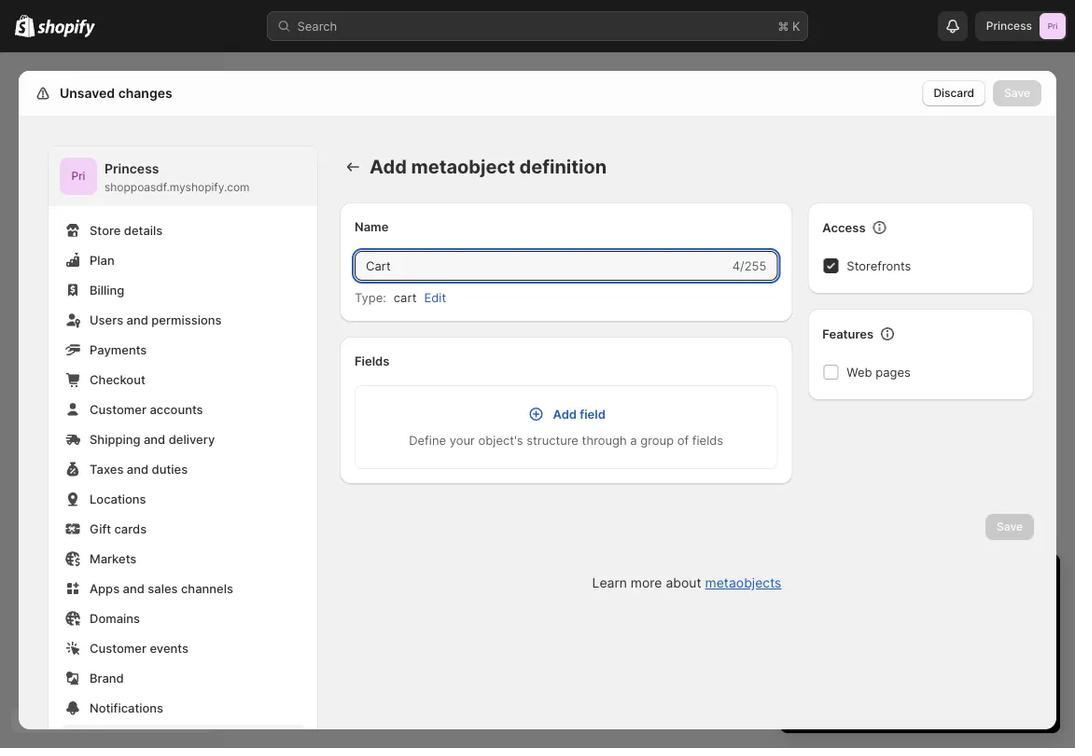 Task type: describe. For each thing, give the bounding box(es) containing it.
gift cards link
[[60, 516, 306, 543]]

unsaved
[[60, 85, 115, 101]]

type: cart edit
[[355, 290, 446, 305]]

of
[[678, 433, 689, 448]]

structure
[[527, 433, 579, 448]]

duties
[[152, 462, 188, 477]]

shopify image
[[38, 19, 95, 38]]

fields
[[693, 433, 724, 448]]

princess for princess
[[987, 19, 1033, 33]]

define your object's structure through a group of fields
[[409, 433, 724, 448]]

and for taxes
[[127, 462, 149, 477]]

customer for customer events
[[90, 642, 147, 656]]

⌘ k
[[778, 19, 801, 33]]

0 vertical spatial princess image
[[1040, 13, 1066, 39]]

domains
[[90, 612, 140, 626]]

locations
[[90, 492, 146, 507]]

brand link
[[60, 666, 306, 692]]

discard
[[934, 86, 975, 100]]

features
[[823, 327, 874, 341]]

add metaobject definition
[[370, 155, 607, 178]]

store details link
[[60, 218, 306, 244]]

shipping and delivery link
[[60, 427, 306, 453]]

define
[[409, 433, 446, 448]]

changes
[[118, 85, 172, 101]]

search
[[297, 19, 337, 33]]

web pages
[[847, 365, 911, 380]]

add for add metaobject definition
[[370, 155, 407, 178]]

taxes and duties link
[[60, 457, 306, 483]]

notifications link
[[60, 696, 306, 722]]

checkout link
[[60, 367, 306, 393]]

edit
[[424, 290, 446, 305]]

details
[[124, 223, 163, 238]]

princess for princess shoppoasdf.myshopify.com
[[105, 161, 159, 177]]

apps and sales channels link
[[60, 576, 306, 602]]

more
[[631, 576, 663, 592]]

add field
[[553, 407, 606, 422]]

brand
[[90, 671, 124, 686]]

permissions
[[152, 313, 222, 327]]

your
[[450, 433, 475, 448]]

learn more about metaobjects
[[593, 576, 782, 592]]

payments
[[90, 343, 147, 357]]

plan
[[90, 253, 115, 268]]

cart
[[394, 290, 417, 305]]

discard button
[[923, 80, 986, 106]]

gift
[[90, 522, 111, 536]]

add for add field
[[553, 407, 577, 422]]

metaobjects
[[706, 576, 782, 592]]

and for shipping
[[144, 432, 166, 447]]

a
[[631, 433, 637, 448]]

object's
[[479, 433, 524, 448]]

customer accounts
[[90, 402, 203, 417]]



Task type: locate. For each thing, give the bounding box(es) containing it.
2 customer from the top
[[90, 642, 147, 656]]

through
[[582, 433, 627, 448]]

events
[[150, 642, 189, 656]]

Examples: Cart upsell, Fabric colors, Product bundle text field
[[355, 251, 729, 281]]

0 horizontal spatial add
[[370, 155, 407, 178]]

users
[[90, 313, 123, 327]]

domains link
[[60, 606, 306, 632]]

shopify image
[[15, 15, 35, 37]]

shipping
[[90, 432, 141, 447]]

and right taxes
[[127, 462, 149, 477]]

customer accounts link
[[60, 397, 306, 423]]

customer events link
[[60, 636, 306, 662]]

and inside "taxes and duties" link
[[127, 462, 149, 477]]

customer
[[90, 402, 147, 417], [90, 642, 147, 656]]

and for apps
[[123, 582, 145, 596]]

checkout
[[90, 373, 145, 387]]

1 horizontal spatial add
[[553, 407, 577, 422]]

0 vertical spatial princess
[[987, 19, 1033, 33]]

princess image
[[1040, 13, 1066, 39], [60, 158, 97, 195]]

about
[[666, 576, 702, 592]]

add
[[370, 155, 407, 178], [553, 407, 577, 422]]

channels
[[181, 582, 233, 596]]

and inside users and permissions link
[[127, 313, 148, 327]]

locations link
[[60, 487, 306, 513]]

⌘
[[778, 19, 789, 33]]

taxes and duties
[[90, 462, 188, 477]]

customer down domains
[[90, 642, 147, 656]]

plan link
[[60, 247, 306, 274]]

0 horizontal spatial princess
[[105, 161, 159, 177]]

and down customer accounts
[[144, 432, 166, 447]]

customer events
[[90, 642, 189, 656]]

0 vertical spatial customer
[[90, 402, 147, 417]]

field
[[580, 407, 606, 422]]

learn
[[593, 576, 627, 592]]

type:
[[355, 290, 386, 305]]

users and permissions link
[[60, 307, 306, 333]]

customer down checkout
[[90, 402, 147, 417]]

cards
[[114, 522, 147, 536]]

settings dialog
[[19, 71, 1057, 749]]

markets link
[[60, 546, 306, 572]]

store details
[[90, 223, 163, 238]]

princess inside "princess shoppoasdf.myshopify.com"
[[105, 161, 159, 177]]

markets
[[90, 552, 137, 566]]

web
[[847, 365, 873, 380]]

unsaved changes
[[60, 85, 172, 101]]

pri button
[[60, 158, 97, 195]]

k
[[793, 19, 801, 33]]

sales
[[148, 582, 178, 596]]

1 day left in your trial element
[[781, 603, 1061, 734]]

metaobjects link
[[706, 576, 782, 592]]

taxes
[[90, 462, 124, 477]]

1 customer from the top
[[90, 402, 147, 417]]

definition
[[520, 155, 607, 178]]

users and permissions
[[90, 313, 222, 327]]

shop settings menu element
[[49, 147, 317, 749]]

metaobject
[[411, 155, 515, 178]]

and inside shipping and delivery link
[[144, 432, 166, 447]]

add up the define your object's structure through a group of fields
[[553, 407, 577, 422]]

princess
[[987, 19, 1033, 33], [105, 161, 159, 177]]

1 vertical spatial add
[[553, 407, 577, 422]]

and for users
[[127, 313, 148, 327]]

delivery
[[169, 432, 215, 447]]

0 vertical spatial add
[[370, 155, 407, 178]]

access
[[823, 220, 866, 235]]

accounts
[[150, 402, 203, 417]]

1 vertical spatial customer
[[90, 642, 147, 656]]

group
[[641, 433, 674, 448]]

princess shoppoasdf.myshopify.com
[[105, 161, 250, 194]]

edit button
[[413, 285, 458, 311]]

billing
[[90, 283, 124, 297]]

notifications
[[90, 701, 163, 716]]

customer for customer accounts
[[90, 402, 147, 417]]

payments link
[[60, 337, 306, 363]]

billing link
[[60, 277, 306, 303]]

name
[[355, 219, 389, 234]]

and right apps on the left bottom of the page
[[123, 582, 145, 596]]

shoppoasdf.myshopify.com
[[105, 181, 250, 194]]

1 horizontal spatial princess
[[987, 19, 1033, 33]]

settings
[[56, 85, 109, 101]]

add up "name"
[[370, 155, 407, 178]]

princess image inside shop settings menu element
[[60, 158, 97, 195]]

dialog
[[1065, 71, 1076, 730]]

gift cards
[[90, 522, 147, 536]]

and right "users"
[[127, 313, 148, 327]]

apps and sales channels
[[90, 582, 233, 596]]

apps
[[90, 582, 120, 596]]

pages
[[876, 365, 911, 380]]

store
[[90, 223, 121, 238]]

and
[[127, 313, 148, 327], [144, 432, 166, 447], [127, 462, 149, 477], [123, 582, 145, 596]]

storefronts
[[847, 259, 912, 273]]

fields
[[355, 354, 390, 368]]

1 horizontal spatial princess image
[[1040, 13, 1066, 39]]

and inside apps and sales channels link
[[123, 582, 145, 596]]

1 vertical spatial princess image
[[60, 158, 97, 195]]

1 vertical spatial princess
[[105, 161, 159, 177]]

0 horizontal spatial princess image
[[60, 158, 97, 195]]

shipping and delivery
[[90, 432, 215, 447]]



Task type: vqa. For each thing, say whether or not it's contained in the screenshot.
"Send invite" button
no



